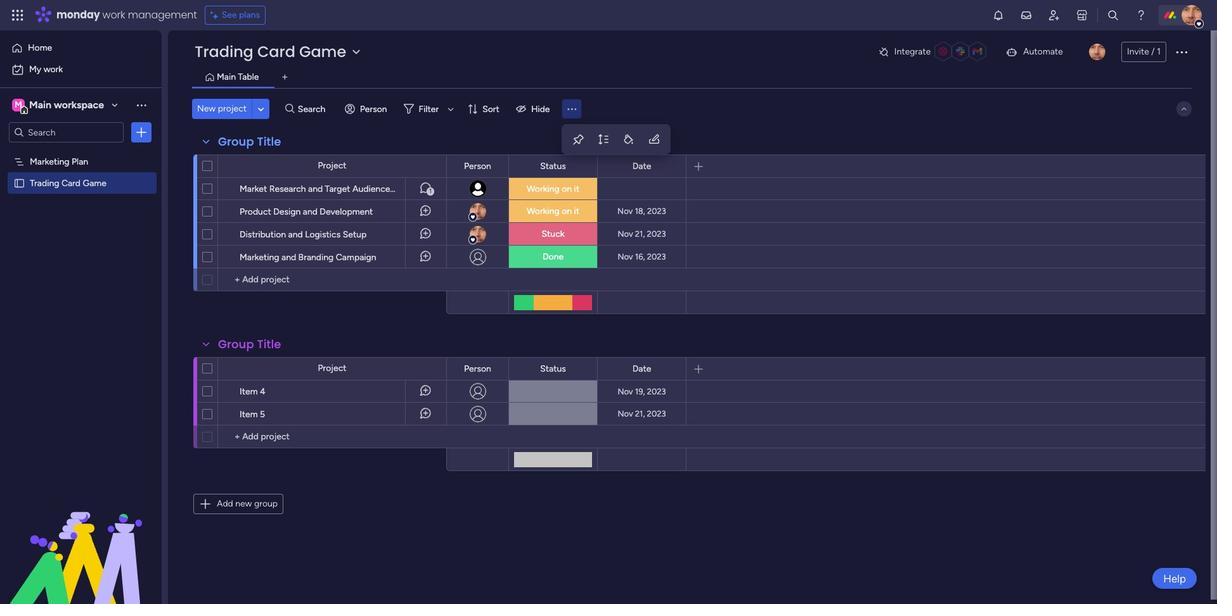 Task type: describe. For each thing, give the bounding box(es) containing it.
james peterson image
[[1182, 5, 1202, 25]]

work for monday
[[102, 8, 125, 22]]

help image
[[1135, 9, 1148, 22]]

main workspace
[[29, 99, 104, 111]]

automate button
[[1001, 42, 1068, 62]]

2 group title field from the top
[[215, 337, 284, 353]]

main for main workspace
[[29, 99, 51, 111]]

person field for status 'field' associated with first group title field
[[461, 159, 495, 173]]

workspace
[[54, 99, 104, 111]]

title for 2nd group title field from the top of the page
[[257, 337, 281, 353]]

hide
[[531, 104, 550, 114]]

marketing for marketing plan
[[30, 156, 69, 167]]

invite members image
[[1048, 9, 1061, 22]]

1 nov 21, 2023 from the top
[[618, 230, 666, 239]]

18,
[[635, 207, 645, 216]]

marketing plan
[[30, 156, 88, 167]]

1 group title field from the top
[[215, 134, 284, 150]]

5
[[260, 410, 265, 420]]

new project button
[[192, 99, 252, 119]]

audience
[[353, 184, 390, 195]]

status field for 2nd group title field from the top of the page
[[537, 362, 569, 376]]

/
[[1152, 46, 1155, 57]]

home
[[28, 42, 52, 53]]

new
[[197, 103, 216, 114]]

sort button
[[462, 99, 507, 119]]

nov for product design and development
[[618, 207, 633, 216]]

product
[[240, 207, 271, 217]]

on for market research and target audience analysis
[[562, 184, 572, 194]]

development
[[320, 207, 373, 217]]

group for first group title field
[[218, 134, 254, 150]]

integrate
[[895, 46, 931, 57]]

on for product design and development
[[562, 206, 572, 217]]

1 button
[[405, 178, 446, 200]]

my work link
[[8, 60, 154, 80]]

Search field
[[295, 100, 333, 118]]

see
[[222, 10, 237, 20]]

16,
[[635, 252, 645, 262]]

0 horizontal spatial trading card game
[[30, 178, 106, 188]]

group title for first group title field
[[218, 134, 281, 150]]

working on it for product design and development
[[527, 206, 580, 217]]

workspace selection element
[[12, 98, 106, 114]]

new
[[235, 499, 252, 510]]

update feed image
[[1020, 9, 1033, 22]]

m
[[15, 100, 22, 110]]

working for product design and development
[[527, 206, 560, 217]]

1 + add project text field from the top
[[224, 273, 441, 288]]

marketing and branding campaign
[[240, 252, 376, 263]]

0 horizontal spatial game
[[83, 178, 106, 188]]

add new group
[[217, 499, 278, 510]]

1 vertical spatial card
[[61, 178, 81, 188]]

add
[[217, 499, 233, 510]]

trading card game button
[[192, 41, 367, 62]]

0 horizontal spatial trading
[[30, 178, 59, 188]]

market
[[240, 184, 267, 195]]

2 2023 from the top
[[647, 230, 666, 239]]

campaign
[[336, 252, 376, 263]]

analysis
[[392, 184, 425, 195]]

invite / 1
[[1127, 46, 1161, 57]]

hide button
[[511, 99, 558, 119]]

options image
[[135, 126, 148, 139]]

1 21, from the top
[[635, 230, 645, 239]]

nov for marketing and branding campaign
[[618, 252, 633, 262]]

management
[[128, 8, 197, 22]]

sort
[[483, 104, 500, 114]]

status for 2nd group title field from the top of the page's status 'field'
[[540, 364, 566, 374]]

setup
[[343, 230, 367, 240]]

person field for 2nd group title field from the top of the page's status 'field'
[[461, 362, 495, 376]]

and down design
[[288, 230, 303, 240]]

nov 19, 2023
[[618, 387, 666, 397]]

plan
[[72, 156, 88, 167]]

nov for item 4
[[618, 387, 633, 397]]

automate
[[1024, 46, 1063, 57]]

and right design
[[303, 207, 318, 217]]

it for product design and development
[[574, 206, 580, 217]]

title for first group title field
[[257, 134, 281, 150]]

date field for status 'field' associated with first group title field
[[629, 159, 655, 173]]

my
[[29, 64, 41, 75]]

help button
[[1153, 569, 1197, 590]]

project
[[218, 103, 247, 114]]



Task type: vqa. For each thing, say whether or not it's contained in the screenshot.
View Archive/Trash image
no



Task type: locate. For each thing, give the bounding box(es) containing it.
0 vertical spatial + add project text field
[[224, 273, 441, 288]]

5 2023 from the top
[[647, 410, 666, 419]]

+ Add project text field
[[224, 273, 441, 288], [224, 430, 441, 445]]

stuck
[[542, 229, 565, 240]]

select product image
[[11, 9, 24, 22]]

nov left 16,
[[618, 252, 633, 262]]

and
[[308, 184, 323, 195], [303, 207, 318, 217], [288, 230, 303, 240], [282, 252, 296, 263]]

1 horizontal spatial marketing
[[240, 252, 279, 263]]

card down the plan
[[61, 178, 81, 188]]

item
[[240, 387, 258, 398], [240, 410, 258, 420]]

date for date field associated with status 'field' associated with first group title field
[[633, 161, 651, 172]]

1 vertical spatial person field
[[461, 362, 495, 376]]

0 vertical spatial nov 21, 2023
[[618, 230, 666, 239]]

2 date field from the top
[[629, 362, 655, 376]]

market research and target audience analysis
[[240, 184, 425, 195]]

trading up main table
[[195, 41, 253, 62]]

0 horizontal spatial marketing
[[30, 156, 69, 167]]

0 vertical spatial project
[[318, 160, 347, 171]]

Group Title field
[[215, 134, 284, 150], [215, 337, 284, 353]]

trading card game
[[195, 41, 346, 62], [30, 178, 106, 188]]

date for date field corresponding to 2nd group title field from the top of the page's status 'field'
[[633, 364, 651, 374]]

game down the plan
[[83, 178, 106, 188]]

1 vertical spatial on
[[562, 206, 572, 217]]

title up 4
[[257, 337, 281, 353]]

status for status 'field' associated with first group title field
[[540, 161, 566, 172]]

marketing
[[30, 156, 69, 167], [240, 252, 279, 263]]

help
[[1164, 573, 1186, 586]]

collapse image
[[1179, 104, 1189, 114]]

plans
[[239, 10, 260, 20]]

0 vertical spatial person field
[[461, 159, 495, 173]]

Date field
[[629, 159, 655, 173], [629, 362, 655, 376]]

2023 for marketing and branding campaign
[[647, 252, 666, 262]]

lottie animation element
[[0, 477, 162, 605]]

1 vertical spatial group title
[[218, 337, 281, 353]]

nov 21, 2023 up nov 16, 2023
[[618, 230, 666, 239]]

work
[[102, 8, 125, 22], [44, 64, 63, 75]]

1 horizontal spatial work
[[102, 8, 125, 22]]

1 group from the top
[[218, 134, 254, 150]]

search everything image
[[1107, 9, 1120, 22]]

nov 16, 2023
[[618, 252, 666, 262]]

1 group title from the top
[[218, 134, 281, 150]]

1 vertical spatial group
[[218, 337, 254, 353]]

group title up item 4 at bottom
[[218, 337, 281, 353]]

0 vertical spatial group
[[218, 134, 254, 150]]

2 it from the top
[[574, 206, 580, 217]]

2 person field from the top
[[461, 362, 495, 376]]

status
[[540, 161, 566, 172], [540, 364, 566, 374]]

0 vertical spatial it
[[574, 184, 580, 194]]

21, down 19,
[[635, 410, 645, 419]]

workspace options image
[[135, 99, 148, 111]]

0 vertical spatial status
[[540, 161, 566, 172]]

list box containing marketing plan
[[0, 148, 162, 365]]

1 vertical spatial 1
[[429, 188, 432, 195]]

my work option
[[8, 60, 154, 80]]

1 vertical spatial game
[[83, 178, 106, 188]]

1 horizontal spatial game
[[299, 41, 346, 62]]

0 vertical spatial card
[[257, 41, 295, 62]]

tab inside main table tab list
[[275, 67, 295, 87]]

working for market research and target audience analysis
[[527, 184, 560, 194]]

project for 2nd group title field from the top of the page
[[318, 363, 347, 374]]

2 vertical spatial person
[[464, 364, 491, 374]]

0 vertical spatial 1
[[1157, 46, 1161, 57]]

2 + add project text field from the top
[[224, 430, 441, 445]]

1 vertical spatial status field
[[537, 362, 569, 376]]

4 nov from the top
[[618, 387, 633, 397]]

1 status field from the top
[[537, 159, 569, 173]]

title down "angle down" image
[[257, 134, 281, 150]]

2 project from the top
[[318, 363, 347, 374]]

group title
[[218, 134, 281, 150], [218, 337, 281, 353]]

trading card game up add view icon
[[195, 41, 346, 62]]

work right my
[[44, 64, 63, 75]]

branding
[[298, 252, 334, 263]]

1 item from the top
[[240, 387, 258, 398]]

3 nov from the top
[[618, 252, 633, 262]]

table
[[238, 72, 259, 82]]

2 working from the top
[[527, 206, 560, 217]]

0 vertical spatial working on it
[[527, 184, 580, 194]]

1 vertical spatial working
[[527, 206, 560, 217]]

0 vertical spatial main
[[217, 72, 236, 82]]

2023 right 19,
[[647, 387, 666, 397]]

person
[[360, 104, 387, 114], [464, 161, 491, 172], [464, 364, 491, 374]]

date field for 2nd group title field from the top of the page's status 'field'
[[629, 362, 655, 376]]

nov 21, 2023
[[618, 230, 666, 239], [618, 410, 666, 419]]

2023 right 16,
[[647, 252, 666, 262]]

integrate button
[[873, 39, 996, 65]]

0 horizontal spatial work
[[44, 64, 63, 75]]

0 vertical spatial on
[[562, 184, 572, 194]]

1 status from the top
[[540, 161, 566, 172]]

1 horizontal spatial main
[[217, 72, 236, 82]]

item 4
[[240, 387, 266, 398]]

2 nov from the top
[[618, 230, 633, 239]]

1 vertical spatial date field
[[629, 362, 655, 376]]

item 5
[[240, 410, 265, 420]]

item left the 5
[[240, 410, 258, 420]]

monday work management
[[56, 8, 197, 22]]

group title down "angle down" image
[[218, 134, 281, 150]]

2023
[[647, 207, 666, 216], [647, 230, 666, 239], [647, 252, 666, 262], [647, 387, 666, 397], [647, 410, 666, 419]]

2 date from the top
[[633, 364, 651, 374]]

title
[[257, 134, 281, 150], [257, 337, 281, 353]]

1 vertical spatial working on it
[[527, 206, 580, 217]]

home option
[[8, 38, 154, 58]]

add view image
[[282, 73, 288, 82]]

1 date from the top
[[633, 161, 651, 172]]

project for first group title field
[[318, 160, 347, 171]]

marketing for marketing and branding campaign
[[240, 252, 279, 263]]

james peterson image
[[1089, 44, 1106, 60]]

group
[[218, 134, 254, 150], [218, 337, 254, 353]]

0 vertical spatial date
[[633, 161, 651, 172]]

date field up "nov 18, 2023"
[[629, 159, 655, 173]]

2 21, from the top
[[635, 410, 645, 419]]

main inside button
[[217, 72, 236, 82]]

1 horizontal spatial card
[[257, 41, 295, 62]]

1 vertical spatial group title field
[[215, 337, 284, 353]]

filter button
[[399, 99, 459, 119]]

main right workspace icon
[[29, 99, 51, 111]]

2 on from the top
[[562, 206, 572, 217]]

and left target
[[308, 184, 323, 195]]

it for market research and target audience analysis
[[574, 184, 580, 194]]

main table
[[217, 72, 259, 82]]

see plans button
[[205, 6, 266, 25]]

2 group from the top
[[218, 337, 254, 353]]

0 horizontal spatial card
[[61, 178, 81, 188]]

1 nov from the top
[[618, 207, 633, 216]]

invite / 1 button
[[1122, 42, 1167, 62]]

on
[[562, 184, 572, 194], [562, 206, 572, 217]]

date up "nov 18, 2023"
[[633, 161, 651, 172]]

1 date field from the top
[[629, 159, 655, 173]]

0 vertical spatial game
[[299, 41, 346, 62]]

2023 for product design and development
[[647, 207, 666, 216]]

1 person field from the top
[[461, 159, 495, 173]]

workspace image
[[12, 98, 25, 112]]

0 vertical spatial status field
[[537, 159, 569, 173]]

item left 4
[[240, 387, 258, 398]]

invite
[[1127, 46, 1149, 57]]

home link
[[8, 38, 154, 58]]

distribution
[[240, 230, 286, 240]]

1 vertical spatial date
[[633, 364, 651, 374]]

19,
[[635, 387, 645, 397]]

1 vertical spatial status
[[540, 364, 566, 374]]

0 vertical spatial person
[[360, 104, 387, 114]]

marketing down distribution
[[240, 252, 279, 263]]

and down distribution and logistics setup on the left top of page
[[282, 252, 296, 263]]

1 horizontal spatial trading
[[195, 41, 253, 62]]

2 item from the top
[[240, 410, 258, 420]]

1 vertical spatial marketing
[[240, 252, 279, 263]]

1 title from the top
[[257, 134, 281, 150]]

0 vertical spatial group title field
[[215, 134, 284, 150]]

research
[[269, 184, 306, 195]]

1 vertical spatial project
[[318, 363, 347, 374]]

option
[[0, 150, 162, 152]]

0 vertical spatial item
[[240, 387, 258, 398]]

person button
[[340, 99, 395, 119]]

menu image
[[566, 103, 578, 115]]

1 vertical spatial work
[[44, 64, 63, 75]]

1 it from the top
[[574, 184, 580, 194]]

1 vertical spatial nov 21, 2023
[[618, 410, 666, 419]]

1 on from the top
[[562, 184, 572, 194]]

main table tab list
[[192, 67, 1192, 88]]

marketing left the plan
[[30, 156, 69, 167]]

0 vertical spatial date field
[[629, 159, 655, 173]]

2023 right "18," at the top of the page
[[647, 207, 666, 216]]

Person field
[[461, 159, 495, 173], [461, 362, 495, 376]]

2 group title from the top
[[218, 337, 281, 353]]

date
[[633, 161, 651, 172], [633, 364, 651, 374]]

trading card game down marketing plan
[[30, 178, 106, 188]]

nov 18, 2023
[[618, 207, 666, 216]]

options image
[[1174, 44, 1189, 60]]

2 title from the top
[[257, 337, 281, 353]]

working on it
[[527, 184, 580, 194], [527, 206, 580, 217]]

monday
[[56, 8, 100, 22]]

add new group button
[[193, 495, 283, 515]]

2023 up nov 16, 2023
[[647, 230, 666, 239]]

1 vertical spatial it
[[574, 206, 580, 217]]

main for main table
[[217, 72, 236, 82]]

notifications image
[[992, 9, 1005, 22]]

work right the monday
[[102, 8, 125, 22]]

status field for first group title field
[[537, 159, 569, 173]]

2023 down nov 19, 2023
[[647, 410, 666, 419]]

person for 2nd group title field from the top of the page
[[464, 364, 491, 374]]

1 working on it from the top
[[527, 184, 580, 194]]

nov down "nov 18, 2023"
[[618, 230, 633, 239]]

0 vertical spatial 21,
[[635, 230, 645, 239]]

1 vertical spatial main
[[29, 99, 51, 111]]

nov left 19,
[[618, 387, 633, 397]]

2 working on it from the top
[[527, 206, 580, 217]]

group title field up item 4 at bottom
[[215, 337, 284, 353]]

1 project from the top
[[318, 160, 347, 171]]

public board image
[[13, 177, 25, 189]]

product design and development
[[240, 207, 373, 217]]

filter
[[419, 104, 439, 114]]

0 vertical spatial trading card game
[[195, 41, 346, 62]]

main inside workspace selection 'element'
[[29, 99, 51, 111]]

1 vertical spatial item
[[240, 410, 258, 420]]

0 vertical spatial group title
[[218, 134, 281, 150]]

0 vertical spatial working
[[527, 184, 560, 194]]

arrow down image
[[443, 101, 459, 117]]

1 vertical spatial trading card game
[[30, 178, 106, 188]]

person for first group title field
[[464, 161, 491, 172]]

my work
[[29, 64, 63, 75]]

nov
[[618, 207, 633, 216], [618, 230, 633, 239], [618, 252, 633, 262], [618, 387, 633, 397], [618, 410, 633, 419]]

distribution and logistics setup
[[240, 230, 367, 240]]

main
[[217, 72, 236, 82], [29, 99, 51, 111]]

0 vertical spatial marketing
[[30, 156, 69, 167]]

card
[[257, 41, 295, 62], [61, 178, 81, 188]]

2023 for item 4
[[647, 387, 666, 397]]

1 vertical spatial person
[[464, 161, 491, 172]]

4 2023 from the top
[[647, 387, 666, 397]]

person inside popup button
[[360, 104, 387, 114]]

date up nov 19, 2023
[[633, 364, 651, 374]]

card up add view icon
[[257, 41, 295, 62]]

1 vertical spatial title
[[257, 337, 281, 353]]

5 nov from the top
[[618, 410, 633, 419]]

1 horizontal spatial 1
[[1157, 46, 1161, 57]]

0 vertical spatial work
[[102, 8, 125, 22]]

work for my
[[44, 64, 63, 75]]

1 working from the top
[[527, 184, 560, 194]]

main table button
[[214, 70, 262, 84]]

Search in workspace field
[[27, 125, 106, 140]]

main left table
[[217, 72, 236, 82]]

done
[[543, 252, 564, 262]]

0 horizontal spatial main
[[29, 99, 51, 111]]

list box
[[0, 148, 162, 365]]

0 vertical spatial trading
[[195, 41, 253, 62]]

21, up 16,
[[635, 230, 645, 239]]

game up search field
[[299, 41, 346, 62]]

target
[[325, 184, 350, 195]]

item for item 5
[[240, 410, 258, 420]]

work inside option
[[44, 64, 63, 75]]

group title field down "angle down" image
[[215, 134, 284, 150]]

trading
[[195, 41, 253, 62], [30, 178, 59, 188]]

2 nov 21, 2023 from the top
[[618, 410, 666, 419]]

working on it for market research and target audience analysis
[[527, 184, 580, 194]]

marketing inside list box
[[30, 156, 69, 167]]

0 horizontal spatial 1
[[429, 188, 432, 195]]

2 status from the top
[[540, 364, 566, 374]]

nov down nov 19, 2023
[[618, 410, 633, 419]]

project
[[318, 160, 347, 171], [318, 363, 347, 374]]

group down project
[[218, 134, 254, 150]]

group title for 2nd group title field from the top of the page
[[218, 337, 281, 353]]

Status field
[[537, 159, 569, 173], [537, 362, 569, 376]]

1
[[1157, 46, 1161, 57], [429, 188, 432, 195]]

new project
[[197, 103, 247, 114]]

v2 search image
[[285, 102, 295, 116]]

1 right the analysis
[[429, 188, 432, 195]]

nov 21, 2023 down nov 19, 2023
[[618, 410, 666, 419]]

1 horizontal spatial trading card game
[[195, 41, 346, 62]]

trading right public board image
[[30, 178, 59, 188]]

group for 2nd group title field from the top of the page
[[218, 337, 254, 353]]

see plans
[[222, 10, 260, 20]]

group
[[254, 499, 278, 510]]

group up item 4 at bottom
[[218, 337, 254, 353]]

1 right /
[[1157, 46, 1161, 57]]

0 vertical spatial title
[[257, 134, 281, 150]]

1 vertical spatial 21,
[[635, 410, 645, 419]]

item for item 4
[[240, 387, 258, 398]]

working
[[527, 184, 560, 194], [527, 206, 560, 217]]

3 2023 from the top
[[647, 252, 666, 262]]

4
[[260, 387, 266, 398]]

1 vertical spatial trading
[[30, 178, 59, 188]]

date field up nov 19, 2023
[[629, 362, 655, 376]]

2 status field from the top
[[537, 362, 569, 376]]

it
[[574, 184, 580, 194], [574, 206, 580, 217]]

1 2023 from the top
[[647, 207, 666, 216]]

angle down image
[[258, 104, 264, 114]]

nov left "18," at the top of the page
[[618, 207, 633, 216]]

1 vertical spatial + add project text field
[[224, 430, 441, 445]]

21,
[[635, 230, 645, 239], [635, 410, 645, 419]]

lottie animation image
[[0, 477, 162, 605]]

logistics
[[305, 230, 341, 240]]

design
[[273, 207, 301, 217]]

tab
[[275, 67, 295, 87]]

monday marketplace image
[[1076, 9, 1089, 22]]



